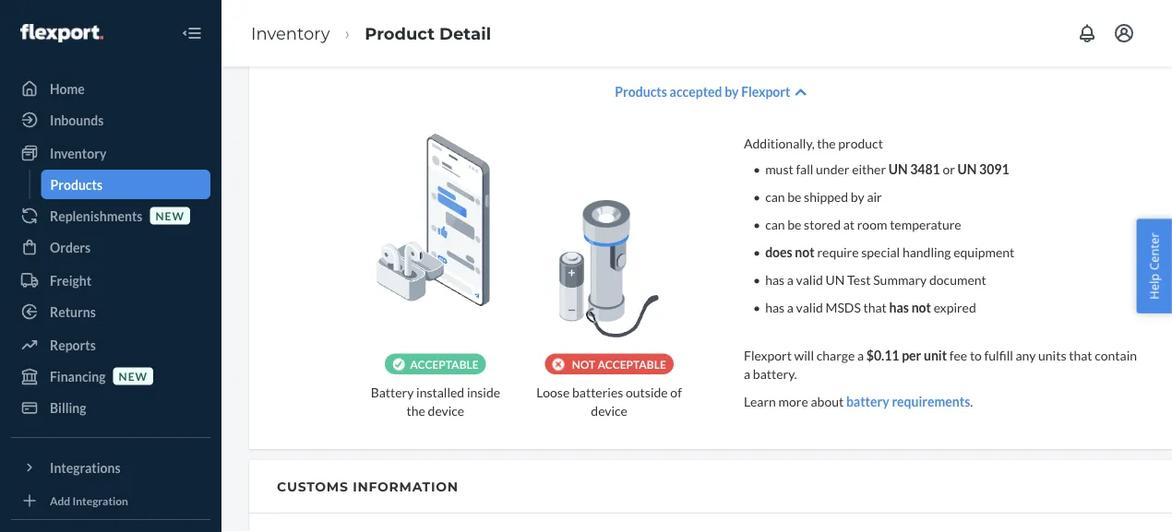 Task type: vqa. For each thing, say whether or not it's contained in the screenshot.
tag corresponding to Wish
no



Task type: locate. For each thing, give the bounding box(es) containing it.
1 horizontal spatial device
[[591, 403, 628, 419]]

0 vertical spatial by
[[725, 84, 739, 99]]

that right units
[[1069, 348, 1092, 363]]

acceptable up outside
[[598, 358, 666, 371]]

new down reports link
[[119, 370, 148, 383]]

1 vertical spatial inventory
[[50, 145, 106, 161]]

center
[[1146, 233, 1163, 271]]

document
[[930, 272, 987, 288]]

add
[[50, 494, 70, 508]]

flexport left chevron up image
[[741, 84, 791, 99]]

0 vertical spatial new
[[155, 209, 185, 222]]

inventory
[[251, 23, 330, 43], [50, 145, 106, 161]]

breadcrumbs navigation
[[236, 6, 506, 60]]

does not require special handling equipment
[[765, 244, 1015, 260]]

1 device from the left
[[428, 403, 464, 419]]

can down must
[[765, 189, 785, 204]]

2 horizontal spatial un
[[958, 161, 977, 177]]

1 horizontal spatial that
[[1069, 348, 1092, 363]]

1 vertical spatial new
[[119, 370, 148, 383]]

1 valid from the top
[[796, 272, 823, 288]]

products left accepted
[[615, 84, 667, 99]]

replenishments
[[50, 208, 143, 224]]

a left battery.
[[744, 366, 751, 382]]

products link
[[41, 170, 210, 199]]

2 device from the left
[[591, 403, 628, 419]]

valid down 'require'
[[796, 272, 823, 288]]

billing
[[50, 400, 86, 416]]

valid for un
[[796, 272, 823, 288]]

1 horizontal spatial the
[[817, 135, 836, 151]]

0 vertical spatial inventory link
[[251, 23, 330, 43]]

0 horizontal spatial device
[[428, 403, 464, 419]]

0 vertical spatial not
[[795, 244, 815, 260]]

shipped
[[804, 189, 848, 204]]

per
[[902, 348, 921, 363]]

either
[[852, 161, 886, 177]]

2 valid from the top
[[796, 300, 823, 315]]

that
[[864, 300, 887, 315], [1069, 348, 1092, 363]]

requirements
[[892, 394, 970, 409]]

a left msds
[[787, 300, 794, 315]]

outside
[[626, 384, 668, 400]]

1 vertical spatial can
[[765, 216, 785, 232]]

valid for msds
[[796, 300, 823, 315]]

returns link
[[11, 297, 210, 327]]

by
[[725, 84, 739, 99], [851, 189, 865, 204]]

that down has a valid un test summary document
[[864, 300, 887, 315]]

the
[[817, 135, 836, 151], [407, 403, 425, 419]]

not left expired
[[912, 300, 931, 315]]

installed
[[416, 384, 464, 400]]

additionally,
[[744, 135, 815, 151]]

0 horizontal spatial not
[[795, 244, 815, 260]]

2 can from the top
[[765, 216, 785, 232]]

flexport
[[741, 84, 791, 99], [744, 348, 792, 363]]

customs
[[277, 479, 349, 495]]

more
[[779, 394, 808, 409]]

1 can from the top
[[765, 189, 785, 204]]

summary
[[873, 272, 927, 288]]

to
[[970, 348, 982, 363]]

3091
[[979, 161, 1009, 177]]

fee
[[950, 348, 968, 363]]

can up does
[[765, 216, 785, 232]]

1 horizontal spatial inventory link
[[251, 23, 330, 43]]

integrations button
[[11, 453, 210, 483]]

1 horizontal spatial inventory
[[251, 23, 330, 43]]

be for shipped
[[788, 189, 802, 204]]

flexport up battery.
[[744, 348, 792, 363]]

battery
[[371, 384, 414, 400]]

inventory link
[[251, 23, 330, 43], [11, 138, 210, 168]]

by left air
[[851, 189, 865, 204]]

2 be from the top
[[788, 216, 802, 232]]

be down fall
[[788, 189, 802, 204]]

1 horizontal spatial acceptable
[[598, 358, 666, 371]]

add integration link
[[11, 490, 210, 512]]

handling
[[903, 244, 951, 260]]

msds
[[826, 300, 861, 315]]

1 horizontal spatial un
[[889, 161, 908, 177]]

help center
[[1146, 233, 1163, 300]]

detail
[[439, 23, 491, 43]]

the inside battery installed inside the device
[[407, 403, 425, 419]]

must fall under either un 3481 or un 3091
[[765, 161, 1009, 177]]

chevron up image
[[795, 86, 806, 99]]

has
[[765, 272, 785, 288], [765, 300, 785, 315], [889, 300, 909, 315]]

1 vertical spatial not
[[912, 300, 931, 315]]

valid
[[796, 272, 823, 288], [796, 300, 823, 315]]

not
[[572, 358, 595, 371]]

0 horizontal spatial new
[[119, 370, 148, 383]]

0 horizontal spatial inventory
[[50, 145, 106, 161]]

0 horizontal spatial the
[[407, 403, 425, 419]]

device down batteries
[[591, 403, 628, 419]]

1 vertical spatial valid
[[796, 300, 823, 315]]

can
[[765, 189, 785, 204], [765, 216, 785, 232]]

new
[[155, 209, 185, 222], [119, 370, 148, 383]]

products for products accepted by flexport
[[615, 84, 667, 99]]

products
[[615, 84, 667, 99], [50, 177, 103, 192]]

valid left msds
[[796, 300, 823, 315]]

device down installed
[[428, 403, 464, 419]]

be
[[788, 189, 802, 204], [788, 216, 802, 232]]

device inside battery installed inside the device
[[428, 403, 464, 419]]

device
[[428, 403, 464, 419], [591, 403, 628, 419]]

by right accepted
[[725, 84, 739, 99]]

products up replenishments
[[50, 177, 103, 192]]

1 vertical spatial by
[[851, 189, 865, 204]]

that inside fee to fulfill any units that contain a battery.
[[1069, 348, 1092, 363]]

1 vertical spatial that
[[1069, 348, 1092, 363]]

battery
[[846, 394, 890, 409]]

1 horizontal spatial products
[[615, 84, 667, 99]]

the up under
[[817, 135, 836, 151]]

the down battery
[[407, 403, 425, 419]]

1 vertical spatial the
[[407, 403, 425, 419]]

charge
[[817, 348, 855, 363]]

1 vertical spatial be
[[788, 216, 802, 232]]

must
[[765, 161, 794, 177]]

2 acceptable from the left
[[598, 358, 666, 371]]

device for installed
[[428, 403, 464, 419]]

battery installed inside the device
[[371, 384, 500, 419]]

special
[[861, 244, 900, 260]]

0 horizontal spatial inventory link
[[11, 138, 210, 168]]

device inside loose batteries outside of device
[[591, 403, 628, 419]]

flexport will charge a $0.11 per unit
[[744, 348, 947, 363]]

not right does
[[795, 244, 815, 260]]

new down products link
[[155, 209, 185, 222]]

at
[[843, 216, 855, 232]]

0 horizontal spatial that
[[864, 300, 887, 315]]

1 horizontal spatial not
[[912, 300, 931, 315]]

0 vertical spatial be
[[788, 189, 802, 204]]

0 vertical spatial valid
[[796, 272, 823, 288]]

un right 'or'
[[958, 161, 977, 177]]

fulfill
[[985, 348, 1013, 363]]

1 horizontal spatial new
[[155, 209, 185, 222]]

temperature
[[890, 216, 962, 232]]

un left 3481
[[889, 161, 908, 177]]

0 vertical spatial can
[[765, 189, 785, 204]]

0 horizontal spatial by
[[725, 84, 739, 99]]

1 be from the top
[[788, 189, 802, 204]]

be left stored
[[788, 216, 802, 232]]

un left test
[[826, 272, 845, 288]]

0 horizontal spatial acceptable
[[410, 358, 479, 371]]

fee to fulfill any units that contain a battery.
[[744, 348, 1137, 382]]

0 vertical spatial products
[[615, 84, 667, 99]]

loose
[[537, 384, 570, 400]]

flexport logo image
[[20, 24, 103, 42]]

0 horizontal spatial products
[[50, 177, 103, 192]]

air
[[867, 189, 882, 204]]

stored
[[804, 216, 841, 232]]

not
[[795, 244, 815, 260], [912, 300, 931, 315]]

product detail
[[365, 23, 491, 43]]

1 vertical spatial flexport
[[744, 348, 792, 363]]

acceptable up installed
[[410, 358, 479, 371]]

reports
[[50, 337, 96, 353]]

0 vertical spatial inventory
[[251, 23, 330, 43]]

1 vertical spatial products
[[50, 177, 103, 192]]



Task type: describe. For each thing, give the bounding box(es) containing it.
0 vertical spatial the
[[817, 135, 836, 151]]

a inside fee to fulfill any units that contain a battery.
[[744, 366, 751, 382]]

products accepted by flexport
[[615, 84, 791, 99]]

will
[[794, 348, 814, 363]]

inside
[[467, 384, 500, 400]]

help center button
[[1137, 219, 1172, 314]]

new for replenishments
[[155, 209, 185, 222]]

.
[[970, 394, 973, 409]]

inbounds link
[[11, 105, 210, 135]]

product
[[365, 23, 435, 43]]

room
[[857, 216, 887, 232]]

returns
[[50, 304, 96, 320]]

learn more about battery requirements .
[[744, 394, 973, 409]]

add integration
[[50, 494, 128, 508]]

integrations
[[50, 460, 121, 476]]

integration
[[72, 494, 128, 508]]

product detail link
[[365, 23, 491, 43]]

customs information
[[277, 479, 459, 495]]

about
[[811, 394, 844, 409]]

can be shipped by air
[[765, 189, 882, 204]]

has a valid msds that has not expired
[[765, 300, 976, 315]]

batteries
[[572, 384, 623, 400]]

has a valid un test summary document
[[765, 272, 987, 288]]

can for can be shipped by air
[[765, 189, 785, 204]]

$0.11
[[867, 348, 899, 363]]

device for batteries
[[591, 403, 628, 419]]

battery.
[[753, 366, 797, 382]]

billing link
[[11, 393, 210, 423]]

fall
[[796, 161, 814, 177]]

0 vertical spatial that
[[864, 300, 887, 315]]

has for has a valid un test summary document
[[765, 272, 785, 288]]

open notifications image
[[1076, 22, 1098, 44]]

orders link
[[11, 233, 210, 262]]

inventory inside 'breadcrumbs' navigation
[[251, 23, 330, 43]]

new for financing
[[119, 370, 148, 383]]

products for products
[[50, 177, 103, 192]]

information
[[353, 479, 459, 495]]

loose batteries outside of device
[[537, 384, 682, 419]]

additionally, the product
[[744, 135, 883, 151]]

product
[[838, 135, 883, 151]]

of
[[670, 384, 682, 400]]

does
[[765, 244, 793, 260]]

1 horizontal spatial by
[[851, 189, 865, 204]]

learn
[[744, 394, 776, 409]]

3481
[[910, 161, 940, 177]]

home link
[[11, 74, 210, 103]]

inbounds
[[50, 112, 104, 128]]

test
[[847, 272, 871, 288]]

close navigation image
[[181, 22, 203, 44]]

open account menu image
[[1113, 22, 1135, 44]]

equipment
[[954, 244, 1015, 260]]

accepted
[[670, 84, 722, 99]]

battery requirements button
[[846, 392, 970, 411]]

or
[[943, 161, 955, 177]]

a left $0.11
[[858, 348, 864, 363]]

1 vertical spatial inventory link
[[11, 138, 210, 168]]

help
[[1146, 274, 1163, 300]]

orders
[[50, 240, 91, 255]]

unit
[[924, 348, 947, 363]]

under
[[816, 161, 850, 177]]

0 horizontal spatial un
[[826, 272, 845, 288]]

0 vertical spatial flexport
[[741, 84, 791, 99]]

units
[[1038, 348, 1067, 363]]

a down does
[[787, 272, 794, 288]]

require
[[817, 244, 859, 260]]

not acceptable
[[572, 358, 666, 371]]

1 acceptable from the left
[[410, 358, 479, 371]]

financing
[[50, 369, 106, 384]]

can for can be stored at room temperature
[[765, 216, 785, 232]]

expired
[[934, 300, 976, 315]]

freight
[[50, 273, 91, 288]]

be for stored
[[788, 216, 802, 232]]

home
[[50, 81, 85, 96]]

can be stored at room temperature
[[765, 216, 962, 232]]

contain
[[1095, 348, 1137, 363]]

has for has a valid msds that has not expired
[[765, 300, 785, 315]]

reports link
[[11, 330, 210, 360]]

any
[[1016, 348, 1036, 363]]

freight link
[[11, 266, 210, 295]]



